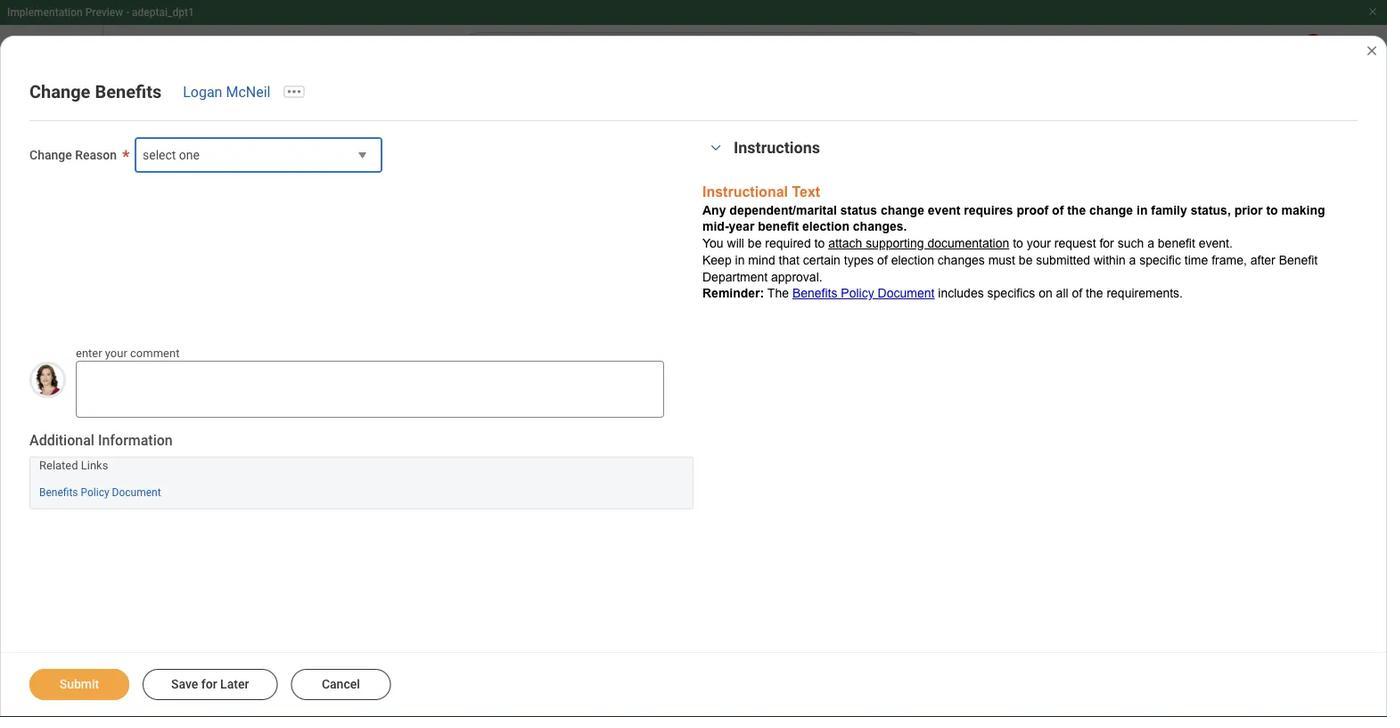 Task type: locate. For each thing, give the bounding box(es) containing it.
(monthly) inside employer contribution (monthly)
[[1202, 288, 1248, 301]]

4 column header from the left
[[453, 243, 634, 307]]

cell
[[264, 307, 359, 368], [359, 307, 453, 368], [453, 307, 634, 368], [634, 307, 727, 368], [727, 307, 870, 368], [870, 307, 1003, 368], [1003, 307, 1134, 368], [1134, 307, 1257, 368], [1257, 307, 1352, 368], [93, 368, 264, 429], [264, 368, 359, 429], [359, 368, 453, 429], [453, 368, 634, 429], [634, 368, 727, 429], [727, 368, 870, 429], [870, 368, 1003, 429], [1003, 368, 1134, 429], [1134, 368, 1257, 429], [1257, 368, 1352, 429], [634, 429, 727, 490], [727, 429, 870, 490], [870, 429, 1003, 490], [1003, 429, 1134, 490], [1134, 429, 1257, 490], [1257, 429, 1352, 490], [634, 490, 727, 535], [727, 490, 870, 535], [870, 490, 1003, 535], [1003, 490, 1134, 535], [1134, 490, 1257, 535], [1257, 490, 1352, 535], [93, 535, 264, 579], [264, 535, 359, 579], [359, 535, 453, 579], [453, 535, 634, 579], [634, 535, 727, 579], [727, 535, 870, 579], [870, 535, 1003, 579], [1003, 535, 1134, 579], [1134, 535, 1257, 579], [1257, 535, 1352, 579], [93, 579, 264, 641], [264, 579, 359, 641], [359, 579, 453, 641], [453, 579, 634, 641], [634, 579, 727, 641], [727, 579, 870, 641], [870, 579, 1003, 641], [1003, 579, 1134, 641], [1134, 579, 1257, 641], [1257, 579, 1352, 641], [727, 641, 870, 702], [1134, 641, 1257, 702], [1257, 641, 1352, 702], [93, 702, 264, 718], [264, 702, 359, 718], [359, 702, 453, 718], [453, 702, 634, 718], [634, 702, 727, 718], [727, 702, 870, 718], [870, 702, 1003, 718], [1003, 702, 1134, 718], [1134, 702, 1257, 718], [1257, 702, 1352, 718]]

(monthly)
[[1079, 288, 1125, 301], [1202, 288, 1248, 301]]

instructional
[[703, 184, 788, 200]]

1 horizontal spatial benefit
[[1158, 237, 1196, 251]]

change left reason
[[29, 148, 72, 163]]

export to excel image for export to worksheets image
[[1169, 219, 1189, 239]]

required
[[765, 237, 811, 251]]

text
[[792, 184, 820, 200]]

profile logan mcneil element
[[1327, 34, 1377, 73]]

to up certain
[[815, 237, 825, 251]]

in
[[1137, 203, 1148, 217], [735, 253, 745, 267]]

0 vertical spatial the
[[1067, 203, 1086, 217]]

1 vertical spatial your
[[105, 347, 127, 360]]

1 horizontal spatial in
[[1137, 203, 1148, 217]]

of down supporting
[[877, 253, 888, 267]]

$105.00 cell
[[1003, 641, 1134, 702]]

benefits inside instructional text any dependent/marital status change event requires proof of the change in family status, prior to making mid-year benefit election changes. you will be required to attach supporting documentation to your request for such a benefit event. keep in mind that certain types of election changes must be submitted within a specific time frame, after benefit department approval. reminder: the benefits policy document includes specifics on all of the requirements.
[[793, 287, 838, 301]]

1 horizontal spatial 01/01/2007
[[366, 444, 423, 457]]

1 horizontal spatial (monthly)
[[1202, 288, 1248, 301]]

instructions button
[[734, 139, 820, 157]]

logan mcneil link inside change benefits dialog
[[183, 83, 271, 100]]

0 horizontal spatial change
[[881, 203, 925, 217]]

dashboard image
[[18, 158, 39, 179]]

0 vertical spatial in
[[1137, 203, 1148, 217]]

$500,000
[[460, 656, 505, 668]]

benefits down approval.
[[793, 287, 838, 301]]

2 vertical spatial mcneil
[[895, 656, 929, 668]]

+
[[475, 444, 481, 457]]

benefits down one
[[167, 164, 213, 178]]

1 horizontal spatial 01/01/2020
[[366, 505, 423, 518]]

01/01/2007 down enter your comment text field
[[366, 444, 423, 457]]

event
[[928, 203, 961, 217]]

change reason
[[29, 148, 117, 163]]

1 row from the top
[[93, 243, 1352, 307]]

1 horizontal spatial benefit
[[1279, 253, 1318, 267]]

1 horizontal spatial logan
[[250, 104, 289, 121]]

1 vertical spatial benefit
[[1158, 237, 1196, 251]]

1 horizontal spatial election
[[891, 253, 934, 267]]

1 horizontal spatial for
[[1100, 237, 1114, 251]]

change benefits up reason
[[29, 81, 162, 102]]

1 01/01/2020 from the left
[[271, 505, 328, 518]]

0 vertical spatial policy
[[841, 287, 874, 301]]

1 vertical spatial document
[[112, 487, 161, 499]]

$500,000.00
[[660, 656, 719, 668]]

be up mind
[[748, 237, 762, 251]]

policy down the links
[[81, 487, 109, 499]]

specific
[[1140, 253, 1181, 267]]

submitted
[[1036, 253, 1090, 267]]

row
[[93, 243, 1352, 307], [93, 368, 1352, 429], [93, 535, 1352, 579], [93, 579, 1352, 641], [93, 702, 1352, 718]]

(monthly) down cost
[[1079, 288, 1125, 301]]

1 horizontal spatial policy
[[841, 287, 874, 301]]

change down select
[[121, 164, 164, 178]]

your up submitted
[[1027, 237, 1051, 251]]

1 horizontal spatial mcneil
[[293, 104, 337, 121]]

(monthly) down contribution
[[1202, 288, 1248, 301]]

pat mcneil list item
[[877, 652, 957, 668]]

2 vision from the left
[[143, 446, 175, 460]]

vision
[[101, 446, 133, 460], [143, 446, 175, 460]]

mcneil up elections
[[226, 83, 271, 100]]

0 horizontal spatial in
[[735, 253, 745, 267]]

benefit up reason
[[93, 102, 150, 123]]

1 horizontal spatial to
[[1013, 237, 1023, 251]]

0 horizontal spatial logan
[[183, 83, 222, 100]]

1 vertical spatial for
[[201, 678, 217, 692]]

requires
[[964, 203, 1013, 217]]

benefit down dependent/marital
[[758, 220, 799, 234]]

policy inside instructional text any dependent/marital status change event requires proof of the change in family status, prior to making mid-year benefit election changes. you will be required to attach supporting documentation to your request for such a benefit event. keep in mind that certain types of election changes must be submitted within a specific time frame, after benefit department approval. reminder: the benefits policy document includes specifics on all of the requirements.
[[841, 287, 874, 301]]

document down supporting
[[878, 287, 935, 301]]

0 horizontal spatial your
[[105, 347, 127, 360]]

export to excel image left 'view printable version (pdf)' icon
[[1287, 105, 1309, 127]]

time
[[1185, 253, 1208, 267]]

mcneil inside change benefits dialog
[[226, 83, 271, 100]]

change up such in the top right of the page
[[1090, 203, 1133, 217]]

1 vertical spatial logan
[[250, 104, 289, 121]]

to up must at the top
[[1013, 237, 1023, 251]]

01/01/2011 up 'cancel'
[[271, 656, 328, 668]]

contribution
[[1189, 274, 1248, 286]]

vsp
[[101, 464, 123, 478]]

supplemental
[[153, 658, 225, 671]]

1 horizontal spatial export to excel image
[[1287, 105, 1309, 127]]

a up specific
[[1148, 237, 1155, 251]]

medical - blue cross of calif. ppo
[[101, 324, 251, 355]]

0 vertical spatial benefit
[[93, 102, 150, 123]]

1 horizontal spatial vision
[[143, 446, 175, 460]]

0 vertical spatial logan
[[183, 83, 222, 100]]

0 vertical spatial mcneil
[[226, 83, 271, 100]]

frame,
[[1212, 253, 1247, 267]]

0 vertical spatial a
[[1148, 237, 1155, 251]]

action bar region
[[29, 670, 391, 701]]

life
[[228, 658, 247, 671]]

enter your comment text field
[[76, 361, 664, 418]]

0 horizontal spatial benefits policy document link
[[39, 483, 161, 499]]

election
[[802, 220, 850, 234], [891, 253, 934, 267]]

instructions group
[[703, 137, 1358, 319]]

types
[[844, 253, 874, 267]]

change
[[29, 81, 90, 102], [29, 148, 72, 163], [121, 164, 164, 178], [279, 164, 322, 178]]

such
[[1118, 237, 1144, 251]]

logan mcneil link
[[183, 83, 271, 100], [250, 104, 337, 121]]

the
[[768, 287, 789, 301]]

cancel button
[[291, 670, 391, 701]]

mid-
[[703, 220, 729, 234]]

0 horizontal spatial benefit
[[758, 220, 799, 234]]

vision - vision service plan vsp link
[[101, 443, 256, 478]]

1 (monthly) from the left
[[1079, 288, 1125, 301]]

0 horizontal spatial 01/01/2007
[[271, 444, 328, 457]]

keep
[[703, 253, 732, 267]]

2 01/01/2011 from the left
[[366, 656, 423, 668]]

0 vertical spatial logan mcneil link
[[183, 83, 271, 100]]

change up the changes.
[[881, 203, 925, 217]]

savings
[[389, 164, 433, 178]]

1 horizontal spatial a
[[1148, 237, 1155, 251]]

election down supporting
[[891, 253, 934, 267]]

logan inside change benefits dialog
[[183, 83, 222, 100]]

policy
[[841, 287, 874, 301], [81, 487, 109, 499]]

cost
[[1103, 274, 1125, 286]]

election up attach
[[802, 220, 850, 234]]

1 horizontal spatial change
[[1090, 203, 1133, 217]]

benefit up specific
[[1158, 237, 1196, 251]]

(monthly) for contribution
[[1202, 288, 1248, 301]]

export to excel image
[[1287, 105, 1309, 127], [1169, 219, 1189, 239]]

0 horizontal spatial (monthly)
[[1079, 288, 1125, 301]]

1 horizontal spatial benefits policy document link
[[793, 287, 935, 301]]

-
[[126, 6, 129, 19], [145, 324, 149, 338], [136, 446, 140, 460], [184, 508, 188, 521], [250, 658, 254, 671]]

(monthly) inside employee cost (monthly)
[[1079, 288, 1125, 301]]

1 vertical spatial benefit
[[1279, 253, 1318, 267]]

logan mcneil link for benefits
[[183, 83, 271, 100]]

logan mcneil inside change benefits dialog
[[183, 83, 271, 100]]

0 horizontal spatial election
[[802, 220, 850, 234]]

0 vertical spatial change benefits
[[29, 81, 162, 102]]

a down such in the top right of the page
[[1129, 253, 1136, 267]]

that
[[779, 253, 800, 267]]

vision left service on the bottom
[[143, 446, 175, 460]]

0 vertical spatial be
[[748, 237, 762, 251]]

change benefits inside button
[[121, 164, 213, 178]]

toolbar
[[1161, 215, 1352, 243]]

1 vertical spatial a
[[1129, 253, 1136, 267]]

0 horizontal spatial export to excel image
[[1169, 219, 1189, 239]]

0 horizontal spatial a
[[1129, 253, 1136, 267]]

benefits policy document link down vsp in the left bottom of the page
[[39, 483, 161, 499]]

proof
[[1017, 203, 1049, 217]]

1 horizontal spatial document
[[878, 287, 935, 301]]

employee cost (monthly)
[[1053, 274, 1125, 301]]

retirement
[[325, 164, 386, 178]]

the down 'employee'
[[1086, 287, 1103, 301]]

logan mcneil link up elections
[[183, 83, 271, 100]]

mcneil for change benefits
[[226, 83, 271, 100]]

employer contribution (monthly) button
[[1134, 243, 1256, 306]]

1 vertical spatial mcneil
[[293, 104, 337, 121]]

certain
[[803, 253, 841, 267]]

0 horizontal spatial to
[[815, 237, 825, 251]]

01/01/2011
[[271, 656, 328, 668], [366, 656, 423, 668]]

includes
[[938, 287, 984, 301]]

row containing employer contribution (monthly)
[[93, 243, 1352, 307]]

change
[[881, 203, 925, 217], [1090, 203, 1133, 217]]

benefits policy document link down types
[[793, 287, 935, 301]]

1 vertical spatial export to excel image
[[1169, 219, 1189, 239]]

logan mcneil link up select one dropdown button
[[250, 104, 337, 121]]

- inside voluntary supplemental life - liberty mutual  (employee)
[[250, 658, 254, 671]]

0 vertical spatial document
[[878, 287, 935, 301]]

reminder:
[[703, 287, 764, 301]]

1 vertical spatial logan mcneil link
[[250, 104, 337, 121]]

close environment banner image
[[1368, 6, 1378, 17]]

of
[[1052, 203, 1064, 217], [877, 253, 888, 267], [1072, 287, 1083, 301], [210, 324, 221, 338]]

0 vertical spatial for
[[1100, 237, 1114, 251]]

0 horizontal spatial for
[[201, 678, 217, 692]]

2 horizontal spatial mcneil
[[895, 656, 929, 668]]

1 vertical spatial be
[[1019, 253, 1033, 267]]

- inside the vision - vision service plan vsp
[[136, 446, 140, 460]]

1 01/01/2007 from the left
[[271, 444, 328, 457]]

benefits inside additional information 'region'
[[39, 487, 78, 499]]

01/01/2007 right 'plan'
[[271, 444, 328, 457]]

0 horizontal spatial vision
[[101, 446, 133, 460]]

2 (monthly) from the left
[[1202, 288, 1248, 301]]

document inside instructional text any dependent/marital status change event requires proof of the change in family status, prior to making mid-year benefit election changes. you will be required to attach supporting documentation to your request for such a benefit event. keep in mind that certain types of election changes must be submitted within a specific time frame, after benefit department approval. reminder: the benefits policy document includes specifics on all of the requirements.
[[878, 287, 935, 301]]

vision up vsp in the left bottom of the page
[[101, 446, 133, 460]]

2 column header from the left
[[264, 243, 359, 307]]

save for later
[[171, 678, 249, 692]]

logan up select one dropdown button
[[250, 104, 289, 121]]

service
[[178, 446, 216, 460]]

0 horizontal spatial 01/01/2020
[[271, 505, 328, 518]]

annual
[[510, 505, 543, 518]]

calculated
[[667, 274, 718, 286]]

policy down types
[[841, 287, 874, 301]]

instructional text any dependent/marital status change event requires proof of the change in family status, prior to making mid-year benefit election changes. you will be required to attach supporting documentation to your request for such a benefit event. keep in mind that certain types of election changes must be submitted within a specific time frame, after benefit department approval. reminder: the benefits policy document includes specifics on all of the requirements.
[[703, 184, 1329, 301]]

be right must at the top
[[1019, 253, 1033, 267]]

one
[[179, 148, 200, 163]]

benefits down the related
[[39, 487, 78, 499]]

benefit
[[93, 102, 150, 123], [1279, 253, 1318, 267]]

mcneil
[[226, 83, 271, 100], [293, 104, 337, 121], [895, 656, 929, 668]]

healthcare
[[101, 508, 157, 521]]

benefits policy document
[[39, 487, 161, 499]]

$500,000.00 cell
[[634, 641, 727, 702]]

1 vertical spatial benefits policy document link
[[39, 483, 161, 499]]

logan mcneil for change benefits
[[183, 83, 271, 100]]

employee
[[1053, 274, 1100, 286]]

benefits policy document link inside additional information 'region'
[[39, 483, 161, 499]]

3 column header from the left
[[359, 243, 453, 307]]

pat mcneil
[[877, 656, 929, 668]]

must
[[988, 253, 1016, 267]]

logan mcneil
[[183, 83, 271, 100], [250, 104, 337, 121]]

0 horizontal spatial policy
[[81, 487, 109, 499]]

1 vertical spatial policy
[[81, 487, 109, 499]]

document inside additional information 'region'
[[112, 487, 161, 499]]

01/01/2011 up the cancel button
[[366, 656, 423, 668]]

1 vertical spatial logan mcneil
[[250, 104, 337, 121]]

document up healthcare
[[112, 487, 161, 499]]

logan mcneil up elections
[[183, 83, 271, 100]]

logan up elections
[[183, 83, 222, 100]]

(employee)
[[178, 676, 237, 689]]

related links
[[39, 459, 108, 472]]

export to excel image down family
[[1169, 219, 1189, 239]]

3 row from the top
[[93, 535, 1352, 579]]

of left calif.
[[210, 324, 221, 338]]

for right save
[[201, 678, 217, 692]]

benefits
[[95, 81, 162, 102], [167, 164, 213, 178], [793, 287, 838, 301], [39, 487, 78, 499]]

0 horizontal spatial document
[[112, 487, 161, 499]]

$105.00
[[1087, 656, 1126, 668]]

benefit right after
[[1279, 253, 1318, 267]]

change benefits dialog
[[0, 36, 1387, 718]]

0 horizontal spatial mcneil
[[226, 83, 271, 100]]

change benefits down 'select one'
[[121, 164, 213, 178]]

your down medical
[[105, 347, 127, 360]]

calif.
[[224, 324, 251, 338]]

for inside instructional text any dependent/marital status change event requires proof of the change in family status, prior to making mid-year benefit election changes. you will be required to attach supporting documentation to your request for such a benefit event. keep in mind that certain types of election changes must be submitted within a specific time frame, after benefit department approval. reminder: the benefits policy document includes specifics on all of the requirements.
[[1100, 237, 1114, 251]]

select one button
[[135, 137, 383, 175]]

0 horizontal spatial 01/01/2011
[[271, 656, 328, 668]]

0 vertical spatial logan mcneil
[[183, 83, 271, 100]]

mcneil up retirement
[[293, 104, 337, 121]]

logan mcneil up select one dropdown button
[[250, 104, 337, 121]]

the up request
[[1067, 203, 1086, 217]]

a
[[1148, 237, 1155, 251], [1129, 253, 1136, 267]]

1 horizontal spatial 01/01/2011
[[366, 656, 423, 668]]

in left family
[[1137, 203, 1148, 217]]

0 vertical spatial benefits policy document link
[[793, 287, 935, 301]]

change left retirement
[[279, 164, 322, 178]]

for up within
[[1100, 237, 1114, 251]]

documentation
[[928, 237, 1010, 251]]

to right prior
[[1267, 203, 1278, 217]]

of right proof
[[1052, 203, 1064, 217]]

column header
[[93, 243, 264, 307], [264, 243, 359, 307], [359, 243, 453, 307], [453, 243, 634, 307]]

request
[[1055, 237, 1096, 251]]

1 horizontal spatial be
[[1019, 253, 1033, 267]]

your
[[1027, 237, 1051, 251], [105, 347, 127, 360]]

cross
[[177, 324, 207, 338]]

0 vertical spatial your
[[1027, 237, 1051, 251]]

0 vertical spatial export to excel image
[[1287, 105, 1309, 127]]

1 horizontal spatial your
[[1027, 237, 1051, 251]]

1 change from the left
[[881, 203, 925, 217]]

1 vertical spatial change benefits
[[121, 164, 213, 178]]

elections
[[155, 102, 228, 123]]

in down will
[[735, 253, 745, 267]]

mcneil right the pat
[[895, 656, 929, 668]]

benefits policy document link inside instructions group
[[793, 287, 935, 301]]



Task type: vqa. For each thing, say whether or not it's contained in the screenshot.
Document to the top
yes



Task type: describe. For each thing, give the bounding box(es) containing it.
1 vertical spatial election
[[891, 253, 934, 267]]

select one
[[143, 148, 200, 163]]

any
[[703, 203, 726, 217]]

voluntary supplemental life - liberty mutual  (employee)
[[101, 658, 254, 689]]

for inside button
[[201, 678, 217, 692]]

prior
[[1235, 203, 1263, 217]]

family
[[1151, 203, 1187, 217]]

event.
[[1199, 237, 1233, 251]]

5 row from the top
[[93, 702, 1352, 718]]

inbox large image
[[1293, 45, 1311, 62]]

employee cost (monthly) button
[[1003, 243, 1133, 306]]

healthcare fsa - shps
[[101, 508, 220, 521]]

adeptai_dpt1
[[132, 6, 194, 19]]

your inside instructional text any dependent/marital status change event requires proof of the change in family status, prior to making mid-year benefit election changes. you will be required to attach supporting documentation to your request for such a benefit event. keep in mind that certain types of election changes must be submitted within a specific time frame, after benefit department approval. reminder: the benefits policy document includes specifics on all of the requirements.
[[1027, 237, 1051, 251]]

links
[[81, 459, 108, 472]]

you
[[703, 237, 724, 251]]

vision - vision service plan vsp
[[101, 446, 242, 478]]

supporting
[[866, 237, 924, 251]]

voluntary supplemental life - liberty mutual  (employee) link
[[101, 655, 256, 689]]

mind
[[748, 253, 775, 267]]

year
[[729, 220, 755, 234]]

after
[[1251, 253, 1276, 267]]

0 vertical spatial benefit
[[758, 220, 799, 234]]

logan mcneil link for elections
[[250, 104, 337, 121]]

benefit inside instructional text any dependent/marital status change event requires proof of the change in family status, prior to making mid-year benefit election changes. you will be required to attach supporting documentation to your request for such a benefit event. keep in mind that certain types of election changes must be submitted within a specific time frame, after benefit department approval. reminder: the benefits policy document includes specifics on all of the requirements.
[[1279, 253, 1318, 267]]

ee
[[460, 444, 473, 457]]

all
[[1056, 287, 1069, 301]]

change inside button
[[279, 164, 322, 178]]

changes.
[[853, 220, 907, 234]]

shps
[[191, 508, 220, 521]]

medical - blue cross of calif. ppo link
[[101, 321, 256, 355]]

2 row from the top
[[93, 368, 1352, 429]]

2 change from the left
[[1090, 203, 1133, 217]]

requirements.
[[1107, 287, 1183, 301]]

navigation pane region
[[0, 82, 57, 718]]

mutual
[[139, 676, 176, 689]]

0 vertical spatial election
[[802, 220, 850, 234]]

pat
[[877, 656, 893, 668]]

notifications large image
[[1243, 45, 1261, 62]]

implementation preview -   adeptai_dpt1 banner
[[0, 0, 1387, 82]]

mcneil inside "list item"
[[895, 656, 929, 668]]

attach
[[828, 237, 862, 251]]

department
[[703, 270, 768, 284]]

logan for elections
[[250, 104, 289, 121]]

items selected list
[[877, 652, 957, 668]]

0 horizontal spatial benefit
[[93, 102, 150, 123]]

voluntary supplemental life - liberty mutual  (employee) row
[[93, 641, 1352, 702]]

medical - blue cross of calif. ppo row
[[93, 307, 1352, 368]]

export to worksheets image
[[1191, 219, 1213, 241]]

instructions
[[734, 139, 820, 157]]

information
[[98, 433, 173, 450]]

logan mcneil for benefit elections
[[250, 104, 337, 121]]

employer contribution (monthly)
[[1189, 260, 1248, 301]]

(monthly) for cost
[[1079, 288, 1125, 301]]

additional information
[[29, 433, 173, 450]]

status
[[841, 203, 877, 217]]

employer
[[1203, 260, 1248, 272]]

- inside medical - blue cross of calif. ppo
[[145, 324, 149, 338]]

related
[[39, 459, 78, 472]]

comment
[[130, 347, 180, 360]]

save
[[171, 678, 198, 692]]

logan for benefits
[[183, 83, 222, 100]]

beneficiaries button
[[870, 243, 1002, 306]]

policy inside additional information 'region'
[[81, 487, 109, 499]]

coverage
[[673, 288, 718, 301]]

1 01/01/2011 from the left
[[271, 656, 328, 668]]

within
[[1094, 253, 1126, 267]]

healthcare fsa - shps link
[[101, 505, 220, 523]]

will
[[727, 237, 744, 251]]

$1,080.00 annual
[[460, 505, 543, 518]]

blue
[[151, 324, 174, 338]]

benefits inside button
[[167, 164, 213, 178]]

preview
[[85, 6, 123, 19]]

cancel
[[322, 678, 360, 692]]

$500,000 cell
[[453, 641, 634, 702]]

select
[[143, 148, 176, 163]]

export to excel image for 'view printable version (pdf)' icon
[[1287, 105, 1309, 127]]

1 vertical spatial the
[[1086, 287, 1103, 301]]

1 column header from the left
[[93, 243, 264, 307]]

on
[[1039, 287, 1053, 301]]

1 vision from the left
[[101, 446, 133, 460]]

approval.
[[771, 270, 823, 284]]

later
[[220, 678, 249, 692]]

2 01/01/2007 from the left
[[366, 444, 423, 457]]

dependents button
[[727, 243, 869, 306]]

beneficiaries
[[878, 288, 940, 301]]

mcneil for benefit elections
[[293, 104, 337, 121]]

benefit elections
[[93, 102, 228, 123]]

chevron down image
[[705, 142, 727, 154]]

close edit position image
[[1365, 44, 1379, 58]]

fsa
[[160, 508, 181, 521]]

implementation
[[7, 6, 83, 19]]

specifics
[[988, 287, 1035, 301]]

4 row from the top
[[93, 579, 1352, 641]]

change up change reason
[[29, 81, 90, 102]]

ee + family
[[460, 444, 515, 457]]

change retirement savings button
[[250, 153, 462, 189]]

pat mcneil link
[[877, 652, 929, 668]]

2 horizontal spatial to
[[1267, 203, 1278, 217]]

benefits up select
[[95, 81, 162, 102]]

change benefits inside dialog
[[29, 81, 162, 102]]

0 horizontal spatial be
[[748, 237, 762, 251]]

of inside medical - blue cross of calif. ppo
[[210, 324, 221, 338]]

- inside banner
[[126, 6, 129, 19]]

additional
[[29, 433, 94, 450]]

calculated coverage button
[[634, 243, 726, 306]]

view printable version (pdf) image
[[1330, 105, 1352, 127]]

changes
[[938, 253, 985, 267]]

2 01/01/2020 from the left
[[366, 505, 423, 518]]

submit button
[[29, 670, 129, 701]]

enter your comment
[[76, 347, 180, 360]]

change inside button
[[121, 164, 164, 178]]

employee's photo (logan mcneil) image
[[29, 362, 66, 398]]

family
[[484, 444, 515, 457]]

vision - vision service plan vsp row
[[93, 429, 1352, 490]]

of down 'employee'
[[1072, 287, 1083, 301]]

dependent/marital
[[730, 203, 837, 217]]

1 vertical spatial in
[[735, 253, 745, 267]]

ppo
[[101, 342, 124, 355]]

healthcare fsa - shps row
[[93, 490, 1352, 535]]

save for later button
[[143, 670, 278, 701]]

making
[[1282, 203, 1325, 217]]

additional information region
[[29, 432, 694, 510]]



